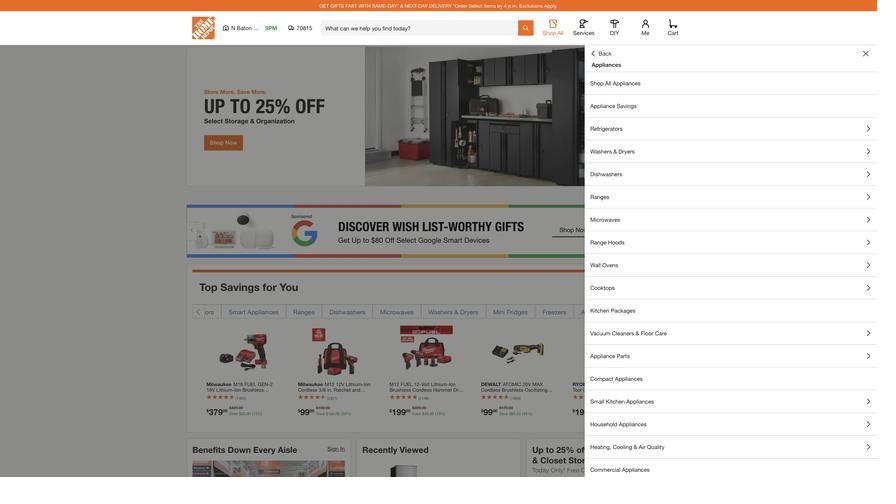 Task type: describe. For each thing, give the bounding box(es) containing it.
appliances down solutions in the bottom of the page
[[622, 467, 650, 474]]

tool inside atomic 20v max cordless brushless oscillating multi tool with (1) 20v 2.0ah battery and charger
[[493, 393, 502, 399]]

tool) inside m12 12v lithium-ion cordless 3/8 in. ratchet and screwdriver combo kit (2-tool) with battery, charger, tool bag
[[356, 393, 367, 399]]

) for m12 12v lithium-ion cordless 3/8 in. ratchet and screwdriver combo kit (2-tool) with battery, charger, tool bag
[[337, 397, 338, 401]]

cooktops
[[591, 285, 615, 291]]

cordless inside m12 12v lithium-ion cordless 3/8 in. ratchet and screwdriver combo kit (2-tool) with battery, charger, tool bag
[[298, 388, 318, 393]]

lithium- inside m12 fuel 12-volt lithium-ion brushless cordless hammer drill and impact driver combo kit w/2 batteries and bag (2-tool)
[[431, 382, 449, 388]]

18v
[[605, 382, 613, 388]]

( inside $ 99 00 $ 199 . 00 save $ 100 . 00 ( 50 %)
[[341, 412, 342, 417]]

services
[[574, 29, 595, 36]]

3830
[[603, 397, 612, 401]]

appliance parts inside menu
[[591, 353, 630, 360]]

with inside one+ 18v cordless 6- tool combo kit with 1.5 ah battery, 4.0 ah battery, and charger
[[608, 388, 617, 393]]

washers & dryers inside menu
[[591, 148, 635, 155]]

*order
[[453, 3, 468, 9]]

0 vertical spatial appliance
[[591, 103, 616, 109]]

and left impact
[[390, 393, 398, 399]]

%) for $ 99 00 $ 199 . 00 save $ 100 . 00 ( 50 %)
[[347, 412, 351, 417]]

shop for shop all appliances
[[591, 80, 604, 87]]

charger inside one+ 18v cordless 6- tool combo kit with 1.5 ah battery, 4.0 ah battery, and charger
[[573, 399, 590, 405]]

smart appliances
[[229, 309, 279, 316]]

1146
[[420, 397, 428, 401]]

ovens
[[603, 262, 619, 269]]

appliances down 33
[[619, 421, 647, 428]]

appliances up 1.5
[[615, 376, 643, 383]]

229
[[415, 406, 421, 411]]

kit inside m12 12v lithium-ion cordless 3/8 in. ratchet and screwdriver combo kit (2-tool) with battery, charger, tool bag
[[343, 393, 349, 399]]

tool) inside m12 fuel 12-volt lithium-ion brushless cordless hammer drill and impact driver combo kit w/2 batteries and bag (2-tool)
[[436, 399, 447, 405]]

range hoods
[[591, 239, 625, 246]]

packages
[[611, 308, 636, 314]]

shop all appliances link
[[585, 72, 878, 95]]

1 horizontal spatial dryers
[[619, 148, 635, 155]]

149
[[667, 408, 681, 417]]

multi
[[481, 393, 492, 399]]

for
[[263, 281, 277, 294]]

m12 fuel 12-volt lithium-ion brushless cordless hammer drill and impact driver combo kit w/2 batteries and bag (2-tool) image
[[400, 326, 453, 379]]

(2- inside m12 fuel 12-volt lithium-ion brushless cordless hammer drill and impact driver combo kit w/2 batteries and bag (2-tool)
[[430, 399, 436, 405]]

n baton rouge
[[231, 25, 270, 31]]

1 horizontal spatial washers
[[591, 148, 612, 155]]

max
[[533, 382, 543, 388]]

0 vertical spatial appliance parts
[[582, 309, 626, 316]]

( 1465 )
[[236, 397, 246, 401]]

charger inside atomic 20v max cordless brushless oscillating multi tool with (1) 20v 2.0ah battery and charger
[[508, 399, 526, 405]]

small kitchen appliances button
[[585, 391, 878, 413]]

battery, inside m12 12v lithium-ion cordless 3/8 in. ratchet and screwdriver combo kit (2-tool) with battery, charger, tool bag
[[309, 399, 325, 405]]

cart link
[[666, 20, 681, 36]]

shop for shop all
[[543, 29, 556, 36]]

fuel
[[401, 382, 413, 388]]

1 horizontal spatial ranges button
[[585, 186, 878, 208]]

0 horizontal spatial washers
[[429, 309, 453, 316]]

1 horizontal spatial microwaves button
[[585, 209, 878, 231]]

n
[[231, 25, 235, 31]]

get gifts fast with same-day* & next-day delivery *order select items by 4 p.m. exclusions apply.
[[320, 3, 558, 9]]

hoods
[[608, 239, 625, 246]]

feedback link image
[[868, 118, 878, 156]]

by
[[498, 3, 503, 9]]

every
[[253, 446, 276, 455]]

appliance savings link
[[585, 95, 878, 117]]

2 milwaukee from the left
[[298, 382, 323, 388]]

batteries
[[390, 399, 409, 405]]

vacuum cleaners & floor care button
[[585, 323, 878, 345]]

atomic 20v max cordless brushless oscillating multi tool with (1) 20v 2.0ah battery and charger
[[481, 382, 548, 405]]

1 vertical spatial refrigerators
[[178, 309, 214, 316]]

heating,
[[591, 444, 612, 451]]

mini fridges button
[[486, 305, 535, 319]]

combo inside m12 fuel 12-volt lithium-ion brushless cordless hammer drill and impact driver combo kit w/2 batteries and bag (2-tool)
[[430, 393, 446, 399]]

one+ 18v cordless 6-tool combo kit with 1.5 ah battery, 4.0 ah battery, and charger image
[[584, 326, 636, 379]]

combo inside one+ 18v cordless 6- tool combo kit with 1.5 ah battery, 4.0 ah battery, and charger
[[583, 388, 600, 393]]

lithium- inside m12 12v lithium-ion cordless 3/8 in. ratchet and screwdriver combo kit (2-tool) with battery, charger, tool bag
[[346, 382, 364, 388]]

select inside the 'up to 25% off select garage & closet storage solutions today only! free delivery'
[[590, 446, 615, 455]]

0 vertical spatial 20v
[[523, 382, 531, 388]]

milwaukee link
[[207, 382, 281, 410]]

benefits
[[193, 446, 226, 455]]

cordless inside one+ 18v cordless 6- tool combo kit with 1.5 ah battery, 4.0 ah battery, and charger
[[614, 382, 634, 388]]

back arrow image
[[196, 309, 202, 316]]

1 vertical spatial appliance parts button
[[585, 345, 878, 368]]

( 1999 )
[[510, 397, 521, 401]]

sign in
[[328, 446, 345, 453]]

closet
[[541, 456, 567, 466]]

wall ovens
[[591, 262, 619, 269]]

1 horizontal spatial ranges
[[591, 194, 610, 200]]

battery
[[481, 399, 497, 405]]

vacuum
[[591, 330, 611, 337]]

in
[[340, 446, 345, 453]]

& inside the 'up to 25% off select garage & closet storage solutions today only! free delivery'
[[533, 456, 538, 466]]

$ 149 00
[[665, 408, 686, 417]]

0 horizontal spatial microwaves button
[[373, 305, 421, 319]]

70815 button
[[289, 25, 313, 32]]

0 horizontal spatial ah
[[599, 393, 605, 399]]

shop all appliances
[[591, 80, 641, 87]]

and up '229'
[[411, 399, 419, 405]]

$ inside $ 149 00
[[665, 409, 667, 414]]

m12 for brushless
[[390, 382, 399, 388]]

m12 fuel 12-volt lithium-ion brushless cordless hammer drill and impact driver combo kit w/2 batteries and bag (2-tool) link
[[390, 382, 464, 405]]

air
[[639, 444, 646, 451]]

services button
[[573, 20, 595, 36]]

2.0ah
[[531, 393, 543, 399]]

in.
[[327, 388, 333, 393]]

4
[[504, 3, 507, 9]]

kit inside m12 fuel 12-volt lithium-ion brushless cordless hammer drill and impact driver combo kit w/2 batteries and bag (2-tool)
[[448, 393, 454, 399]]

up to 25% off select garage & closet storage solutions today only! free delivery
[[533, 446, 646, 475]]

menu containing shop all appliances
[[585, 72, 878, 478]]

all for shop all appliances
[[606, 80, 612, 87]]

1 horizontal spatial ah
[[627, 388, 633, 393]]

hammer
[[433, 388, 452, 393]]

1 vertical spatial washers & dryers
[[429, 309, 479, 316]]

%) for $ 99 00 $ 179 . 00 save $ 80 . 00 ( 45 %)
[[528, 412, 533, 417]]

exclusions
[[520, 3, 543, 9]]

img for store more. save more. up to 25% off select storage & organization image
[[187, 47, 691, 187]]

1 ) from the left
[[245, 397, 246, 401]]

you
[[280, 281, 298, 294]]

save for $ 379 00 $ 429 . 00 save $ 50 . 00 ( 12 %)
[[229, 412, 238, 417]]

tool inside m12 12v lithium-ion cordless 3/8 in. ratchet and screwdriver combo kit (2-tool) with battery, charger, tool bag
[[347, 399, 356, 405]]

1 vertical spatial washers & dryers button
[[421, 305, 486, 319]]

199 inside $ 99 00 $ 199 . 00 save $ 100 . 00 ( 50 %)
[[318, 406, 325, 411]]

household
[[591, 421, 618, 428]]

shop all
[[543, 29, 564, 36]]

1465
[[237, 397, 245, 401]]

1 horizontal spatial battery,
[[573, 393, 590, 399]]

small kitchen appliances
[[591, 399, 654, 405]]

1 vertical spatial parts
[[617, 353, 630, 360]]

( 3830 )
[[602, 397, 613, 401]]

one+
[[590, 382, 603, 388]]

save for $ 99 00 $ 179 . 00 save $ 80 . 00 ( 45 %)
[[500, 412, 508, 417]]

quality
[[647, 444, 665, 451]]

cooktops button
[[585, 277, 878, 300]]

$ 99 00 $ 199 . 00 save $ 100 . 00 ( 50 %)
[[298, 406, 351, 417]]

9pm
[[265, 25, 277, 31]]

and inside m12 12v lithium-ion cordless 3/8 in. ratchet and screwdriver combo kit (2-tool) with battery, charger, tool bag
[[352, 388, 361, 393]]

dewalt
[[481, 382, 501, 388]]

volt
[[422, 382, 430, 388]]

( inside $ 199 00 $ 229 . 00 save $ 30 . 00 ( 13 %)
[[435, 412, 437, 417]]

save for $ 99 00 $ 199 . 00 save $ 100 . 00 ( 50 %)
[[316, 412, 325, 417]]

same-
[[372, 3, 388, 9]]

next-
[[405, 3, 419, 9]]

1 vertical spatial refrigerators button
[[170, 305, 221, 319]]

%) inside $ 199 00 save $ 100 . 00 ( 33 %)
[[626, 412, 631, 417]]

%) for $ 199 00 $ 229 . 00 save $ 30 . 00 ( 13 %)
[[441, 412, 446, 417]]

care
[[655, 330, 667, 337]]

m12 12v lithium-ion cordless 3/8 in. ratchet and screwdriver combo kit (2-tool) with battery, charger, tool bag image
[[309, 326, 362, 379]]

floor
[[641, 330, 654, 337]]

wall
[[591, 262, 601, 269]]

brushless inside m12 fuel 12-volt lithium-ion brushless cordless hammer drill and impact driver combo kit w/2 batteries and bag (2-tool)
[[390, 388, 411, 393]]

45
[[524, 412, 528, 417]]

$ 199 00 save $ 100 . 00 ( 33 %)
[[573, 408, 631, 417]]

& inside the vacuum cleaners & floor care button
[[636, 330, 640, 337]]

compact
[[591, 376, 614, 383]]

50 inside $ 379 00 $ 429 . 00 save $ 50 . 00 ( 12 %)
[[241, 412, 246, 417]]

aisle
[[278, 446, 297, 455]]

back
[[599, 50, 612, 57]]

1 vertical spatial 20v
[[521, 393, 529, 399]]

2 vertical spatial appliance
[[591, 353, 616, 360]]

kitchen packages
[[591, 308, 636, 314]]



Task type: vqa. For each thing, say whether or not it's contained in the screenshot.
1st 'M12' from the right
yes



Task type: locate. For each thing, give the bounding box(es) containing it.
1 horizontal spatial kit
[[448, 393, 454, 399]]

lithium- right 12v
[[346, 382, 364, 388]]

1 horizontal spatial tool)
[[436, 399, 447, 405]]

save inside $ 379 00 $ 429 . 00 save $ 50 . 00 ( 12 %)
[[229, 412, 238, 417]]

0 horizontal spatial dryers
[[460, 309, 479, 316]]

savings inside menu
[[617, 103, 637, 109]]

2 brushless from the left
[[502, 388, 524, 393]]

bag inside m12 12v lithium-ion cordless 3/8 in. ratchet and screwdriver combo kit (2-tool) with battery, charger, tool bag
[[357, 399, 366, 405]]

milwaukee up 379 at the bottom left of the page
[[207, 382, 232, 388]]

100 down charger,
[[328, 412, 335, 417]]

1 horizontal spatial dishwashers
[[591, 171, 623, 178]]

appliance savings
[[591, 103, 637, 109]]

atomic 20v max cordless brushless oscillating multi tool with (1) 20v 2.0ah battery and charger image
[[492, 326, 545, 379]]

1 vertical spatial all
[[606, 80, 612, 87]]

recently viewed
[[363, 446, 429, 455]]

special buy logo image
[[657, 447, 685, 475]]

. inside $ 199 00 save $ 100 . 00 ( 33 %)
[[614, 412, 615, 417]]

%) down small kitchen appliances
[[626, 412, 631, 417]]

appliance parts button up vacuum
[[574, 305, 633, 319]]

.
[[238, 406, 239, 411], [325, 406, 326, 411], [421, 406, 422, 411], [508, 406, 509, 411], [246, 412, 247, 417], [335, 412, 336, 417], [429, 412, 430, 417], [516, 412, 517, 417], [614, 412, 615, 417]]

brushless up 1999 at the right
[[502, 388, 524, 393]]

me
[[642, 29, 650, 36]]

and up 179
[[499, 399, 507, 405]]

1 vertical spatial appliance
[[582, 309, 610, 316]]

cart
[[668, 29, 679, 36]]

tool right the multi
[[493, 393, 502, 399]]

diy button
[[604, 20, 626, 36]]

cooling
[[613, 444, 633, 451]]

0 horizontal spatial milwaukee
[[207, 382, 232, 388]]

1 horizontal spatial ion
[[449, 382, 456, 388]]

tool) right ratchet
[[356, 393, 367, 399]]

m12 left fuel
[[390, 382, 399, 388]]

1 horizontal spatial milwaukee
[[298, 382, 323, 388]]

save inside $ 199 00 $ 229 . 00 save $ 30 . 00 ( 13 %)
[[413, 412, 421, 417]]

savings
[[617, 103, 637, 109], [221, 281, 260, 294]]

all for shop all
[[558, 29, 564, 36]]

up
[[533, 446, 544, 455]]

1 vertical spatial dishwashers button
[[322, 305, 373, 319]]

1 horizontal spatial combo
[[430, 393, 446, 399]]

50 left the 12
[[241, 412, 246, 417]]

1 vertical spatial microwaves
[[380, 309, 414, 316]]

savings up 'smart'
[[221, 281, 260, 294]]

m18 fuel gen-2 18v lithium-ion brushless cordless mid torque 1/2 in. impact wrench f ring w/5.0ah starter kit image
[[217, 326, 270, 379]]

0 vertical spatial dishwashers button
[[585, 163, 878, 186]]

brushless
[[390, 388, 411, 393], [502, 388, 524, 393]]

99 for m12 12v lithium-ion cordless 3/8 in. ratchet and screwdriver combo kit (2-tool) with battery, charger, tool bag
[[300, 408, 310, 417]]

0 horizontal spatial 99
[[300, 408, 310, 417]]

1 horizontal spatial (2-
[[430, 399, 436, 405]]

1 horizontal spatial dishwashers button
[[585, 163, 878, 186]]

1 milwaukee from the left
[[207, 382, 232, 388]]

ah right 1.5
[[627, 388, 633, 393]]

2 100 from the left
[[608, 412, 614, 417]]

%) right 30
[[441, 412, 446, 417]]

driver
[[416, 393, 429, 399]]

1999
[[511, 397, 520, 401]]

0 horizontal spatial lithium-
[[346, 382, 364, 388]]

1 vertical spatial appliance parts
[[591, 353, 630, 360]]

1 vertical spatial microwaves button
[[373, 305, 421, 319]]

0 horizontal spatial with
[[298, 399, 307, 405]]

4 ) from the left
[[520, 397, 521, 401]]

199 for $ 199 00 $ 229 . 00 save $ 30 . 00 ( 13 %)
[[392, 408, 406, 417]]

shop up appliance savings
[[591, 80, 604, 87]]

all inside shop all button
[[558, 29, 564, 36]]

1 horizontal spatial washers & dryers
[[591, 148, 635, 155]]

0 vertical spatial parts
[[611, 309, 626, 316]]

with left 1.5
[[608, 388, 617, 393]]

5 save from the left
[[596, 412, 605, 417]]

20v
[[523, 382, 531, 388], [521, 393, 529, 399]]

with
[[359, 3, 371, 9]]

%) inside $ 379 00 $ 429 . 00 save $ 50 . 00 ( 12 %)
[[258, 412, 262, 417]]

compact appliances link
[[585, 368, 878, 391]]

bag for (2-
[[357, 399, 366, 405]]

) for one+ 18v cordless 6- tool combo kit with 1.5 ah battery, 4.0 ah battery, and charger
[[612, 397, 613, 401]]

( inside $ 379 00 $ 429 . 00 save $ 50 . 00 ( 12 %)
[[252, 412, 253, 417]]

sign in card banner image
[[193, 461, 345, 478]]

50 down charger,
[[342, 412, 347, 417]]

off
[[577, 446, 587, 455]]

1 vertical spatial ranges button
[[286, 305, 322, 319]]

1 horizontal spatial shop
[[591, 80, 604, 87]]

199 down the screwdriver
[[318, 406, 325, 411]]

the home depot logo image
[[192, 17, 215, 39]]

0 vertical spatial dryers
[[619, 148, 635, 155]]

all left services
[[558, 29, 564, 36]]

m12 left 12v
[[325, 382, 335, 388]]

tool)
[[356, 393, 367, 399], [436, 399, 447, 405]]

washers
[[591, 148, 612, 155], [429, 309, 453, 316]]

80
[[512, 412, 516, 417]]

0 vertical spatial appliance parts button
[[574, 305, 633, 319]]

50
[[241, 412, 246, 417], [342, 412, 347, 417]]

day
[[419, 3, 428, 9]]

tool) down "hammer"
[[436, 399, 447, 405]]

6-
[[635, 382, 640, 388]]

1 99 from the left
[[300, 408, 310, 417]]

tool down ratchet
[[347, 399, 356, 405]]

(2- right charger,
[[350, 393, 356, 399]]

diy
[[611, 29, 620, 36]]

one+ 18v cordless 6- tool combo kit with 1.5 ah battery, 4.0 ah battery, and charger
[[573, 382, 640, 405]]

select right off
[[590, 446, 615, 455]]

12
[[253, 412, 258, 417]]

refrigerators down top
[[178, 309, 214, 316]]

0 vertical spatial savings
[[617, 103, 637, 109]]

save inside $ 99 00 $ 199 . 00 save $ 100 . 00 ( 50 %)
[[316, 412, 325, 417]]

2 ion from the left
[[449, 382, 456, 388]]

%) inside $ 199 00 $ 229 . 00 save $ 30 . 00 ( 13 %)
[[441, 412, 446, 417]]

household appliances button
[[585, 414, 878, 436]]

appliance parts up vacuum
[[582, 309, 626, 316]]

with left (1)
[[504, 393, 513, 399]]

combo inside m12 12v lithium-ion cordless 3/8 in. ratchet and screwdriver combo kit (2-tool) with battery, charger, tool bag
[[326, 393, 342, 399]]

savings for appliance
[[617, 103, 637, 109]]

2 horizontal spatial battery,
[[607, 393, 623, 399]]

kit left w/2
[[448, 393, 454, 399]]

kitchen up vacuum
[[591, 308, 610, 314]]

What can we help you find today? search field
[[326, 21, 518, 35]]

2 ) from the left
[[337, 397, 338, 401]]

kit up "3830"
[[601, 388, 607, 393]]

mini
[[493, 309, 505, 316]]

appliances down for
[[248, 309, 279, 316]]

milwaukee up the screwdriver
[[298, 382, 323, 388]]

screwdriver
[[298, 393, 324, 399]]

1 horizontal spatial tool
[[493, 393, 502, 399]]

12v
[[336, 382, 345, 388]]

charger up 80
[[508, 399, 526, 405]]

m12 inside m12 12v lithium-ion cordless 3/8 in. ratchet and screwdriver combo kit (2-tool) with battery, charger, tool bag
[[325, 382, 335, 388]]

and right ratchet
[[352, 388, 361, 393]]

0 horizontal spatial tool
[[347, 399, 356, 405]]

save
[[229, 412, 238, 417], [316, 412, 325, 417], [413, 412, 421, 417], [500, 412, 508, 417], [596, 412, 605, 417]]

me button
[[635, 20, 657, 36]]

today only!
[[533, 467, 566, 475]]

0 vertical spatial washers
[[591, 148, 612, 155]]

ion inside m12 12v lithium-ion cordless 3/8 in. ratchet and screwdriver combo kit (2-tool) with battery, charger, tool bag
[[364, 382, 371, 388]]

0 vertical spatial select
[[469, 3, 483, 9]]

kitchen down 1.5
[[606, 399, 625, 405]]

0 horizontal spatial charger
[[508, 399, 526, 405]]

1 vertical spatial dryers
[[460, 309, 479, 316]]

7.1 cu. ft. top freezer refrigerator in stainless steel look image
[[371, 463, 437, 478]]

20v right (1)
[[521, 393, 529, 399]]

ratchet
[[334, 388, 351, 393]]

0 horizontal spatial savings
[[221, 281, 260, 294]]

brushless inside atomic 20v max cordless brushless oscillating multi tool with (1) 20v 2.0ah battery and charger
[[502, 388, 524, 393]]

199 down batteries at the bottom of page
[[392, 408, 406, 417]]

( inside $ 199 00 save $ 100 . 00 ( 33 %)
[[621, 412, 622, 417]]

1 horizontal spatial bag
[[420, 399, 429, 405]]

1 vertical spatial ranges
[[293, 309, 315, 316]]

1 vertical spatial dishwashers
[[330, 309, 365, 316]]

0 horizontal spatial bag
[[357, 399, 366, 405]]

%) for $ 379 00 $ 429 . 00 save $ 50 . 00 ( 12 %)
[[258, 412, 262, 417]]

smart appliances button
[[221, 305, 286, 319]]

0 vertical spatial all
[[558, 29, 564, 36]]

1 horizontal spatial 99
[[484, 408, 493, 417]]

1 lithium- from the left
[[346, 382, 364, 388]]

0 vertical spatial microwaves
[[591, 217, 621, 223]]

dryers
[[619, 148, 635, 155], [460, 309, 479, 316]]

0 horizontal spatial tool)
[[356, 393, 367, 399]]

1 vertical spatial savings
[[221, 281, 260, 294]]

atomic 20-volt max lithium-ion cordless combo kit (2-tool) with (2) 2.0ah batteries, charger and bag image
[[675, 326, 728, 379]]

shop inside button
[[543, 29, 556, 36]]

00 inside $ 149 00
[[681, 409, 686, 414]]

m12 for in.
[[325, 382, 335, 388]]

appliance up compact
[[591, 353, 616, 360]]

appliances down the back
[[592, 61, 622, 68]]

2 lithium- from the left
[[431, 382, 449, 388]]

kit down 12v
[[343, 393, 349, 399]]

1 %) from the left
[[258, 412, 262, 417]]

0 vertical spatial refrigerators button
[[585, 118, 878, 140]]

tool inside one+ 18v cordless 6- tool combo kit with 1.5 ah battery, 4.0 ah battery, and charger
[[573, 388, 582, 393]]

ah
[[627, 388, 633, 393], [599, 393, 605, 399]]

1 horizontal spatial refrigerators
[[591, 125, 623, 132]]

2 50 from the left
[[342, 412, 347, 417]]

1 brushless from the left
[[390, 388, 411, 393]]

0 vertical spatial ranges button
[[585, 186, 878, 208]]

ah right 4.0
[[599, 393, 605, 399]]

menu
[[585, 72, 878, 478]]

ryobi
[[573, 382, 588, 388]]

save down 179
[[500, 412, 508, 417]]

cordless
[[614, 382, 634, 388], [298, 388, 318, 393], [413, 388, 432, 393], [481, 388, 501, 393]]

1 vertical spatial shop
[[591, 80, 604, 87]]

$
[[229, 406, 231, 411], [316, 406, 318, 411], [413, 406, 415, 411], [500, 406, 502, 411], [207, 409, 209, 414], [298, 409, 300, 414], [390, 409, 392, 414], [481, 409, 484, 414], [573, 409, 575, 414], [665, 409, 667, 414], [239, 412, 241, 417], [326, 412, 328, 417], [422, 412, 425, 417], [509, 412, 512, 417], [606, 412, 608, 417]]

1 50 from the left
[[241, 412, 246, 417]]

appliance parts button
[[574, 305, 633, 319], [585, 345, 878, 368]]

bag inside m12 fuel 12-volt lithium-ion brushless cordless hammer drill and impact driver combo kit w/2 batteries and bag (2-tool)
[[420, 399, 429, 405]]

1 horizontal spatial 50
[[342, 412, 347, 417]]

1 horizontal spatial washers & dryers button
[[585, 140, 878, 163]]

0 horizontal spatial dishwashers button
[[322, 305, 373, 319]]

99 inside $ 99 00 $ 179 . 00 save $ 80 . 00 ( 45 %)
[[484, 408, 493, 417]]

gifts
[[331, 3, 344, 9]]

cleaners
[[612, 330, 635, 337]]

2 horizontal spatial combo
[[583, 388, 600, 393]]

(2- inside m12 12v lithium-ion cordless 3/8 in. ratchet and screwdriver combo kit (2-tool) with battery, charger, tool bag
[[350, 393, 356, 399]]

and up 33
[[625, 393, 633, 399]]

appliance up vacuum
[[582, 309, 610, 316]]

0 vertical spatial dishwashers
[[591, 171, 623, 178]]

0 horizontal spatial microwaves
[[380, 309, 414, 316]]

drawer close image
[[864, 51, 869, 56]]

freezers
[[543, 309, 567, 316]]

top
[[200, 281, 218, 294]]

all up appliance savings
[[606, 80, 612, 87]]

1 ion from the left
[[364, 382, 371, 388]]

0 horizontal spatial washers & dryers
[[429, 309, 479, 316]]

199 inside $ 199 00 $ 229 . 00 save $ 30 . 00 ( 13 %)
[[392, 408, 406, 417]]

save down the screwdriver
[[316, 412, 325, 417]]

4 save from the left
[[500, 412, 508, 417]]

milwaukee inside milwaukee link
[[207, 382, 232, 388]]

429
[[231, 406, 238, 411]]

2 horizontal spatial tool
[[573, 388, 582, 393]]

99 for atomic 20v max cordless brushless oscillating multi tool with (1) 20v 2.0ah battery and charger
[[484, 408, 493, 417]]

1 horizontal spatial m12
[[390, 382, 399, 388]]

commercial appliances link
[[585, 459, 878, 478]]

0 vertical spatial ranges
[[591, 194, 610, 200]]

0 horizontal spatial 50
[[241, 412, 246, 417]]

0 horizontal spatial 199
[[318, 406, 325, 411]]

ion right ratchet
[[364, 382, 371, 388]]

savings down shop all appliances
[[617, 103, 637, 109]]

1 charger from the left
[[508, 399, 526, 405]]

& inside 'heating, cooling & air quality' button
[[634, 444, 638, 451]]

199 down ryobi
[[575, 408, 589, 417]]

appliances inside 'link'
[[613, 80, 641, 87]]

smart
[[229, 309, 246, 316]]

(1)
[[514, 393, 520, 399]]

0 horizontal spatial m12
[[325, 382, 335, 388]]

appliance down shop all appliances
[[591, 103, 616, 109]]

save for $ 199 00 $ 229 . 00 save $ 30 . 00 ( 13 %)
[[413, 412, 421, 417]]

2 %) from the left
[[347, 412, 351, 417]]

2 bag from the left
[[420, 399, 429, 405]]

save inside $ 99 00 $ 179 . 00 save $ 80 . 00 ( 45 %)
[[500, 412, 508, 417]]

parts up cleaners
[[611, 309, 626, 316]]

100 inside $ 99 00 $ 199 . 00 save $ 100 . 00 ( 50 %)
[[328, 412, 335, 417]]

with inside atomic 20v max cordless brushless oscillating multi tool with (1) 20v 2.0ah battery and charger
[[504, 393, 513, 399]]

savings for top
[[221, 281, 260, 294]]

m12 inside m12 fuel 12-volt lithium-ion brushless cordless hammer drill and impact driver combo kit w/2 batteries and bag (2-tool)
[[390, 382, 399, 388]]

brushless up batteries at the bottom of page
[[390, 388, 411, 393]]

5 ) from the left
[[612, 397, 613, 401]]

2 charger from the left
[[573, 399, 590, 405]]

shop
[[543, 29, 556, 36], [591, 80, 604, 87]]

kitchen inside "button"
[[606, 399, 625, 405]]

3 ) from the left
[[428, 397, 429, 401]]

delivery
[[429, 3, 452, 9]]

2 horizontal spatial with
[[608, 388, 617, 393]]

50 inside $ 99 00 $ 199 . 00 save $ 100 . 00 ( 50 %)
[[342, 412, 347, 417]]

1 horizontal spatial brushless
[[502, 388, 524, 393]]

( inside $ 99 00 $ 179 . 00 save $ 80 . 00 ( 45 %)
[[522, 412, 524, 417]]

with up $ 99 00 $ 199 . 00 save $ 100 . 00 ( 50 %)
[[298, 399, 307, 405]]

0 horizontal spatial all
[[558, 29, 564, 36]]

microwaves inside menu
[[591, 217, 621, 223]]

save inside $ 199 00 save $ 100 . 00 ( 33 %)
[[596, 412, 605, 417]]

kitchen packages link
[[585, 300, 878, 322]]

%) right 80
[[528, 412, 533, 417]]

0 vertical spatial kitchen
[[591, 308, 610, 314]]

100 inside $ 199 00 save $ 100 . 00 ( 33 %)
[[608, 412, 614, 417]]

apply.
[[544, 3, 558, 9]]

small
[[591, 399, 605, 405]]

%) inside $ 99 00 $ 179 . 00 save $ 80 . 00 ( 45 %)
[[528, 412, 533, 417]]

appliance parts button up "compact appliances" link
[[585, 345, 878, 368]]

commercial appliances
[[591, 467, 650, 474]]

99 inside $ 99 00 $ 199 . 00 save $ 100 . 00 ( 50 %)
[[300, 408, 310, 417]]

with inside m12 12v lithium-ion cordless 3/8 in. ratchet and screwdriver combo kit (2-tool) with battery, charger, tool bag
[[298, 399, 307, 405]]

refrigerators button down top
[[170, 305, 221, 319]]

refrigerators button
[[585, 118, 878, 140], [170, 305, 221, 319]]

1 horizontal spatial select
[[590, 446, 615, 455]]

garage
[[617, 446, 646, 455]]

0 horizontal spatial ranges
[[293, 309, 315, 316]]

kitchen
[[591, 308, 610, 314], [606, 399, 625, 405]]

2 horizontal spatial 199
[[575, 408, 589, 417]]

kit inside one+ 18v cordless 6- tool combo kit with 1.5 ah battery, 4.0 ah battery, and charger
[[601, 388, 607, 393]]

70815
[[297, 25, 313, 31]]

0 horizontal spatial brushless
[[390, 388, 411, 393]]

bag for driver
[[420, 399, 429, 405]]

appliance parts up "compact appliances"
[[591, 353, 630, 360]]

2 99 from the left
[[484, 408, 493, 417]]

20v left max
[[523, 382, 531, 388]]

100 up household
[[608, 412, 614, 417]]

4 %) from the left
[[528, 412, 533, 417]]

30
[[425, 412, 429, 417]]

to
[[546, 446, 554, 455]]

1 horizontal spatial 199
[[392, 408, 406, 417]]

0 horizontal spatial ion
[[364, 382, 371, 388]]

m12 12v lithium-ion cordless 3/8 in. ratchet and screwdriver combo kit (2-tool) with battery, charger, tool bag
[[298, 382, 371, 405]]

99
[[300, 408, 310, 417], [484, 408, 493, 417]]

1 horizontal spatial refrigerators button
[[585, 118, 878, 140]]

2 m12 from the left
[[390, 382, 399, 388]]

dishwashers inside menu
[[591, 171, 623, 178]]

parts down cleaners
[[617, 353, 630, 360]]

%) down milwaukee link
[[258, 412, 262, 417]]

%) down ratchet
[[347, 412, 351, 417]]

0 horizontal spatial shop
[[543, 29, 556, 36]]

charger
[[508, 399, 526, 405], [573, 399, 590, 405]]

cordless inside m12 fuel 12-volt lithium-ion brushless cordless hammer drill and impact driver combo kit w/2 batteries and bag (2-tool)
[[413, 388, 432, 393]]

3 save from the left
[[413, 412, 421, 417]]

ranges
[[591, 194, 610, 200], [293, 309, 315, 316]]

appliances inside "button"
[[627, 399, 654, 405]]

shop inside 'link'
[[591, 80, 604, 87]]

0 horizontal spatial ranges button
[[286, 305, 322, 319]]

0 horizontal spatial 100
[[328, 412, 335, 417]]

save down 429
[[229, 412, 238, 417]]

(
[[236, 397, 237, 401], [327, 397, 328, 401], [419, 397, 420, 401], [510, 397, 511, 401], [602, 397, 603, 401], [252, 412, 253, 417], [341, 412, 342, 417], [435, 412, 437, 417], [522, 412, 524, 417], [621, 412, 622, 417]]

ion inside m12 fuel 12-volt lithium-ion brushless cordless hammer drill and impact driver combo kit w/2 batteries and bag (2-tool)
[[449, 382, 456, 388]]

1 vertical spatial select
[[590, 446, 615, 455]]

1 horizontal spatial charger
[[573, 399, 590, 405]]

$ 379 00 $ 429 . 00 save $ 50 . 00 ( 12 %)
[[207, 406, 262, 417]]

tool left 4.0
[[573, 388, 582, 393]]

commercial
[[591, 467, 621, 474]]

$ 199 00 $ 229 . 00 save $ 30 . 00 ( 13 %)
[[390, 406, 446, 417]]

refrigerators down appliance savings
[[591, 125, 623, 132]]

viewed
[[400, 446, 429, 455]]

appliances up appliance savings
[[613, 80, 641, 87]]

and inside atomic 20v max cordless brushless oscillating multi tool with (1) 20v 2.0ah battery and charger
[[499, 399, 507, 405]]

1 horizontal spatial 100
[[608, 412, 614, 417]]

0 horizontal spatial dishwashers
[[330, 309, 365, 316]]

refrigerators button down appliance savings link
[[585, 118, 878, 140]]

lithium- right volt
[[431, 382, 449, 388]]

appliances down 6-
[[627, 399, 654, 405]]

sign in link
[[328, 446, 345, 453]]

0 horizontal spatial select
[[469, 3, 483, 9]]

down
[[228, 446, 251, 455]]

1 horizontal spatial all
[[606, 80, 612, 87]]

cordless inside atomic 20v max cordless brushless oscillating multi tool with (1) 20v 2.0ah battery and charger
[[481, 388, 501, 393]]

1 vertical spatial washers
[[429, 309, 453, 316]]

rouge
[[254, 25, 270, 31]]

1 100 from the left
[[328, 412, 335, 417]]

appliance
[[591, 103, 616, 109], [582, 309, 610, 316], [591, 353, 616, 360]]

and inside one+ 18v cordless 6- tool combo kit with 1.5 ah battery, 4.0 ah battery, and charger
[[625, 393, 633, 399]]

save up household
[[596, 412, 605, 417]]

%) inside $ 99 00 $ 199 . 00 save $ 100 . 00 ( 50 %)
[[347, 412, 351, 417]]

99 down battery
[[484, 408, 493, 417]]

99 down the screwdriver
[[300, 408, 310, 417]]

save down '229'
[[413, 412, 421, 417]]

0 vertical spatial washers & dryers
[[591, 148, 635, 155]]

3 %) from the left
[[441, 412, 446, 417]]

) for atomic 20v max cordless brushless oscillating multi tool with (1) 20v 2.0ah battery and charger
[[520, 397, 521, 401]]

1 horizontal spatial lithium-
[[431, 382, 449, 388]]

solutions
[[603, 456, 640, 466]]

(2- right 1146
[[430, 399, 436, 405]]

top savings for you
[[200, 281, 298, 294]]

2 horizontal spatial kit
[[601, 388, 607, 393]]

33
[[622, 412, 626, 417]]

shop down "apply."
[[543, 29, 556, 36]]

1 bag from the left
[[357, 399, 366, 405]]

ion up w/2
[[449, 382, 456, 388]]

storage
[[569, 456, 600, 466]]

25%
[[557, 446, 574, 455]]

0 horizontal spatial refrigerators
[[178, 309, 214, 316]]

0 vertical spatial refrigerators
[[591, 125, 623, 132]]

100
[[328, 412, 335, 417], [608, 412, 614, 417]]

1 m12 from the left
[[325, 382, 335, 388]]

sign
[[328, 446, 339, 453]]

5 %) from the left
[[626, 412, 631, 417]]

1 horizontal spatial microwaves
[[591, 217, 621, 223]]

0 vertical spatial shop
[[543, 29, 556, 36]]

select left items
[[469, 3, 483, 9]]

199 for $ 199 00 save $ 100 . 00 ( 33 %)
[[575, 408, 589, 417]]

2 save from the left
[[316, 412, 325, 417]]

1 save from the left
[[229, 412, 238, 417]]

all inside shop all appliances 'link'
[[606, 80, 612, 87]]

0 vertical spatial microwaves button
[[585, 209, 878, 231]]

charger left 4.0
[[573, 399, 590, 405]]



